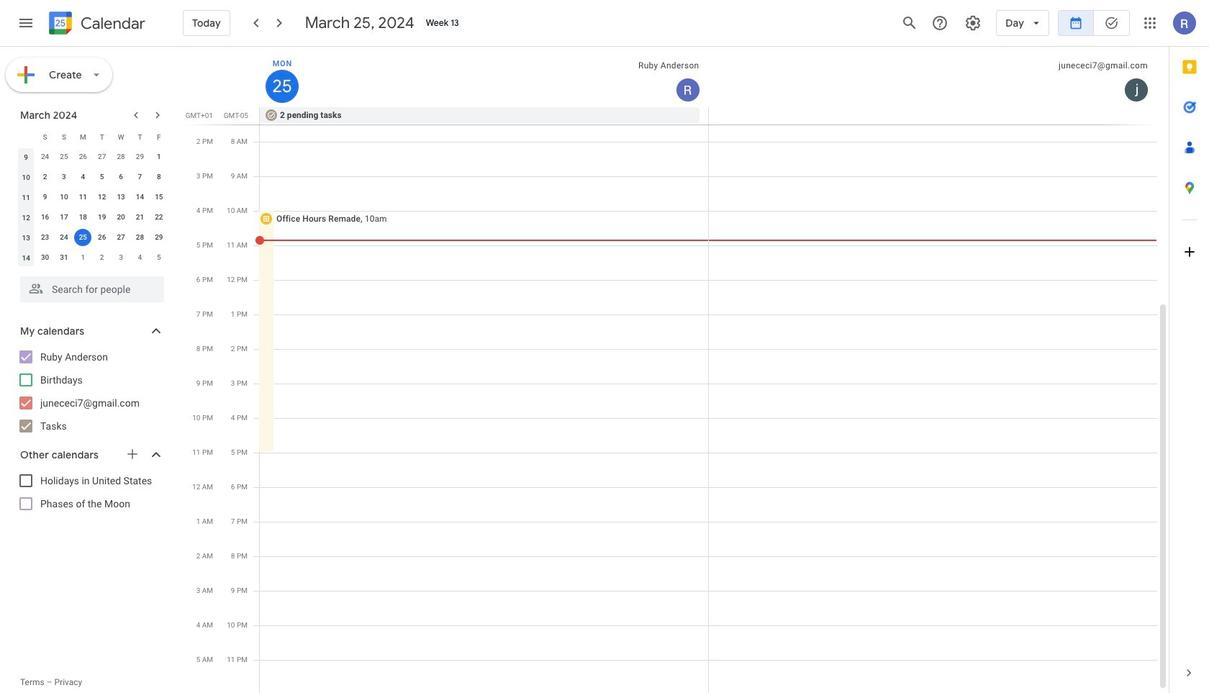 Task type: describe. For each thing, give the bounding box(es) containing it.
march 2024 grid
[[14, 127, 169, 268]]

29 element
[[150, 229, 168, 246]]

1 horizontal spatial column header
[[260, 47, 709, 107]]

20 element
[[112, 209, 130, 226]]

22 element
[[150, 209, 168, 226]]

february 28 element
[[112, 148, 130, 166]]

april 5 element
[[150, 249, 168, 266]]

add other calendars image
[[125, 447, 140, 462]]

25, today element
[[74, 229, 92, 246]]

4 element
[[74, 169, 92, 186]]

april 3 element
[[112, 249, 130, 266]]

monday, march 25, today element
[[266, 70, 299, 103]]

21 element
[[131, 209, 149, 226]]

row group inside march 2024 grid
[[17, 147, 169, 268]]

31 element
[[55, 249, 73, 266]]

main drawer image
[[17, 14, 35, 32]]

12 element
[[93, 189, 111, 206]]

heading inside calendar element
[[78, 15, 145, 32]]

13 element
[[112, 189, 130, 206]]

11 element
[[74, 189, 92, 206]]

14 element
[[131, 189, 149, 206]]

3 element
[[55, 169, 73, 186]]

9 element
[[36, 189, 54, 206]]

24 element
[[55, 229, 73, 246]]

column header inside march 2024 grid
[[17, 127, 36, 147]]

15 element
[[150, 189, 168, 206]]

april 4 element
[[131, 249, 149, 266]]

28 element
[[131, 229, 149, 246]]

5 element
[[93, 169, 111, 186]]

Search for people text field
[[29, 277, 156, 302]]

february 25 element
[[55, 148, 73, 166]]

18 element
[[74, 209, 92, 226]]

2 element
[[36, 169, 54, 186]]



Task type: vqa. For each thing, say whether or not it's contained in the screenshot.
leftmost column header
yes



Task type: locate. For each thing, give the bounding box(es) containing it.
grid
[[184, 47, 1170, 694]]

8 element
[[150, 169, 168, 186]]

16 element
[[36, 209, 54, 226]]

cell inside march 2024 grid
[[74, 228, 93, 248]]

february 29 element
[[131, 148, 149, 166]]

0 horizontal spatial column header
[[17, 127, 36, 147]]

19 element
[[93, 209, 111, 226]]

heading
[[78, 15, 145, 32]]

tab list
[[1170, 47, 1210, 653]]

6 element
[[112, 169, 130, 186]]

my calendars list
[[3, 346, 179, 438]]

other calendars list
[[3, 470, 179, 516]]

february 24 element
[[36, 148, 54, 166]]

february 26 element
[[74, 148, 92, 166]]

27 element
[[112, 229, 130, 246]]

row
[[254, 107, 1170, 125], [17, 127, 169, 147], [17, 147, 169, 167], [17, 167, 169, 187], [17, 187, 169, 207], [17, 207, 169, 228], [17, 228, 169, 248], [17, 248, 169, 268]]

1 element
[[150, 148, 168, 166]]

0 vertical spatial column header
[[260, 47, 709, 107]]

1 vertical spatial column header
[[17, 127, 36, 147]]

17 element
[[55, 209, 73, 226]]

cell
[[74, 228, 93, 248]]

settings menu image
[[965, 14, 983, 32]]

column header
[[260, 47, 709, 107], [17, 127, 36, 147]]

april 1 element
[[74, 249, 92, 266]]

26 element
[[93, 229, 111, 246]]

10 element
[[55, 189, 73, 206]]

7 element
[[131, 169, 149, 186]]

30 element
[[36, 249, 54, 266]]

april 2 element
[[93, 249, 111, 266]]

calendar element
[[46, 9, 145, 40]]

23 element
[[36, 229, 54, 246]]

None search field
[[0, 271, 179, 302]]

february 27 element
[[93, 148, 111, 166]]

row group
[[17, 147, 169, 268]]



